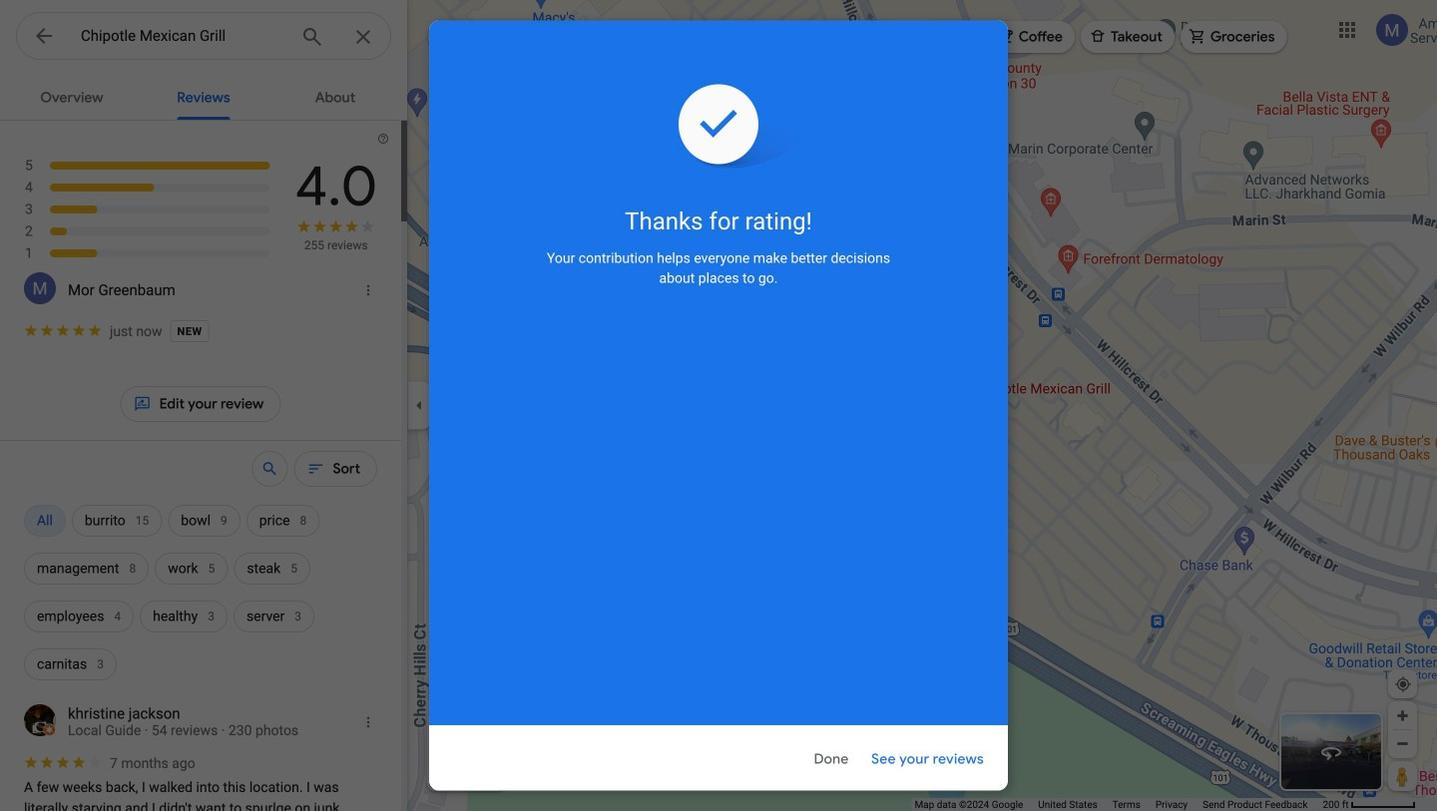 Task type: describe. For each thing, give the bounding box(es) containing it.
from your device image
[[1395, 676, 1413, 694]]

search reviews image
[[261, 460, 279, 478]]

4.0 stars image
[[295, 219, 377, 238]]

refine reviews option group
[[24, 497, 377, 689]]

All reviews radio
[[24, 497, 66, 545]]

tab list inside google maps element
[[0, 72, 407, 120]]

burrito, mentioned in 15 reviews radio
[[72, 497, 162, 545]]

carnitas, mentioned in 3 reviews radio
[[24, 641, 117, 689]]

bowl, mentioned in 9 reviews radio
[[168, 497, 240, 545]]

management, mentioned in 8 reviews radio
[[24, 545, 149, 593]]

3 stars, 27 reviews image
[[24, 199, 271, 221]]

5 stars image
[[23, 323, 103, 339]]

street view image
[[1320, 741, 1344, 765]]

collapse side panel image
[[408, 395, 430, 417]]

photo of khristine jackson image
[[24, 705, 56, 737]]



Task type: locate. For each thing, give the bounding box(es) containing it.
none search field inside google maps element
[[16, 12, 391, 67]]

zoom in image
[[1396, 709, 1411, 724]]

4 stars image
[[23, 755, 103, 771]]

server, mentioned in 3 reviews radio
[[234, 593, 315, 641]]

photo of mor greenbaum image
[[24, 273, 56, 305]]

tab list
[[0, 72, 407, 120]]

employees, mentioned in 4 reviews radio
[[24, 593, 134, 641]]

steak, mentioned in 5 reviews radio
[[234, 545, 310, 593]]

5 stars, 131 reviews image
[[24, 155, 272, 177]]

google maps element
[[0, 0, 1438, 812]]

show street view coverage image
[[1389, 762, 1418, 792]]

chipotle mexican grill main content
[[0, 72, 407, 812]]

None search field
[[16, 12, 391, 67]]

healthy, mentioned in 3 reviews radio
[[140, 593, 228, 641]]

price, mentioned in 8 reviews radio
[[246, 497, 320, 545]]

2 stars, 9 reviews image
[[24, 221, 271, 243]]

4 stars, 61 reviews image
[[24, 177, 271, 199]]

sort image
[[307, 460, 325, 478]]

work, mentioned in 5 reviews radio
[[155, 545, 228, 593]]

1 stars, 27 reviews image
[[24, 243, 271, 265]]

zoom out image
[[1396, 737, 1411, 752]]



Task type: vqa. For each thing, say whether or not it's contained in the screenshot.
Photo Of Khristine Jackson
yes



